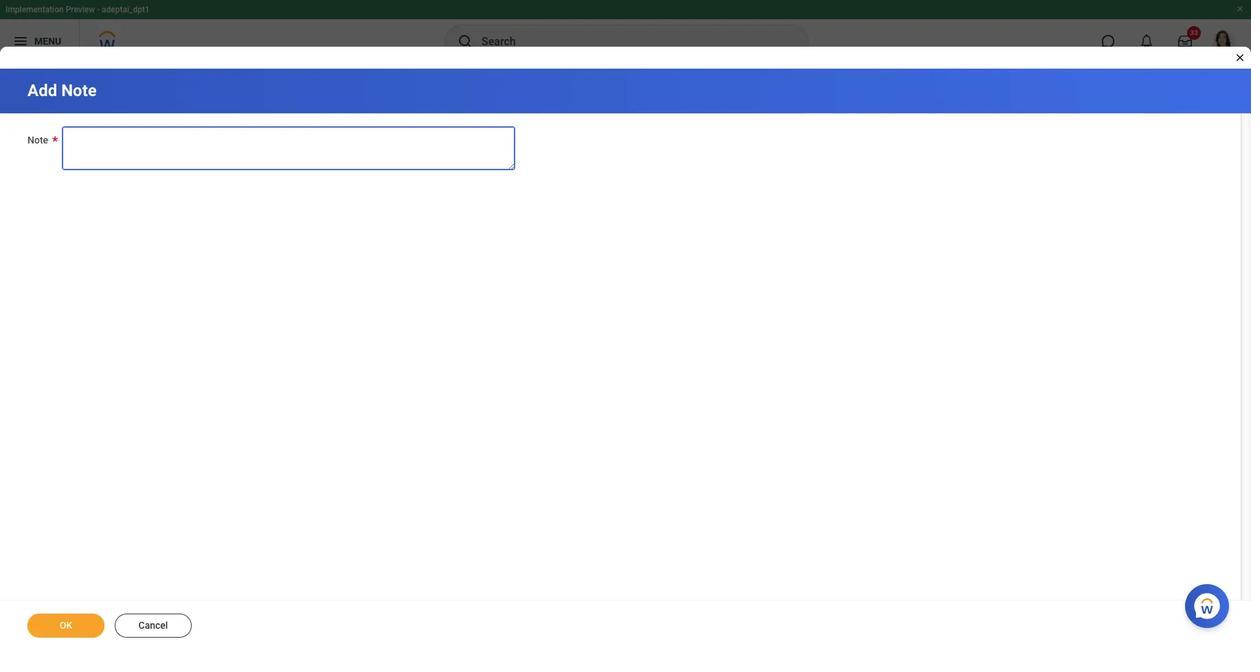 Task type: locate. For each thing, give the bounding box(es) containing it.
workday assistant region
[[1186, 579, 1235, 629]]

note
[[61, 81, 97, 100], [27, 135, 48, 146]]

inbox large image
[[1179, 34, 1192, 48]]

adeptai_dpt1
[[102, 5, 150, 14]]

add note main content
[[0, 69, 1251, 651]]

note down add
[[27, 135, 48, 146]]

Note text field
[[62, 126, 515, 170]]

1 horizontal spatial note
[[61, 81, 97, 100]]

ok button
[[27, 614, 104, 638]]

note right add
[[61, 81, 97, 100]]

close environment banner image
[[1236, 5, 1245, 13]]

-
[[97, 5, 100, 14]]

0 horizontal spatial note
[[27, 135, 48, 146]]



Task type: describe. For each thing, give the bounding box(es) containing it.
add note dialog
[[0, 0, 1251, 651]]

preview
[[66, 5, 95, 14]]

cancel button
[[115, 614, 192, 638]]

add
[[27, 81, 57, 100]]

profile logan mcneil element
[[1205, 26, 1243, 56]]

implementation preview -   adeptai_dpt1 banner
[[0, 0, 1251, 63]]

ok
[[60, 621, 72, 632]]

implementation
[[5, 5, 64, 14]]

notifications large image
[[1140, 34, 1154, 48]]

implementation preview -   adeptai_dpt1
[[5, 5, 150, 14]]

0 vertical spatial note
[[61, 81, 97, 100]]

1 vertical spatial note
[[27, 135, 48, 146]]

cancel
[[139, 621, 168, 632]]

add note
[[27, 81, 97, 100]]

search image
[[457, 33, 474, 49]]

close add note image
[[1235, 52, 1246, 63]]



Task type: vqa. For each thing, say whether or not it's contained in the screenshot.
Note
yes



